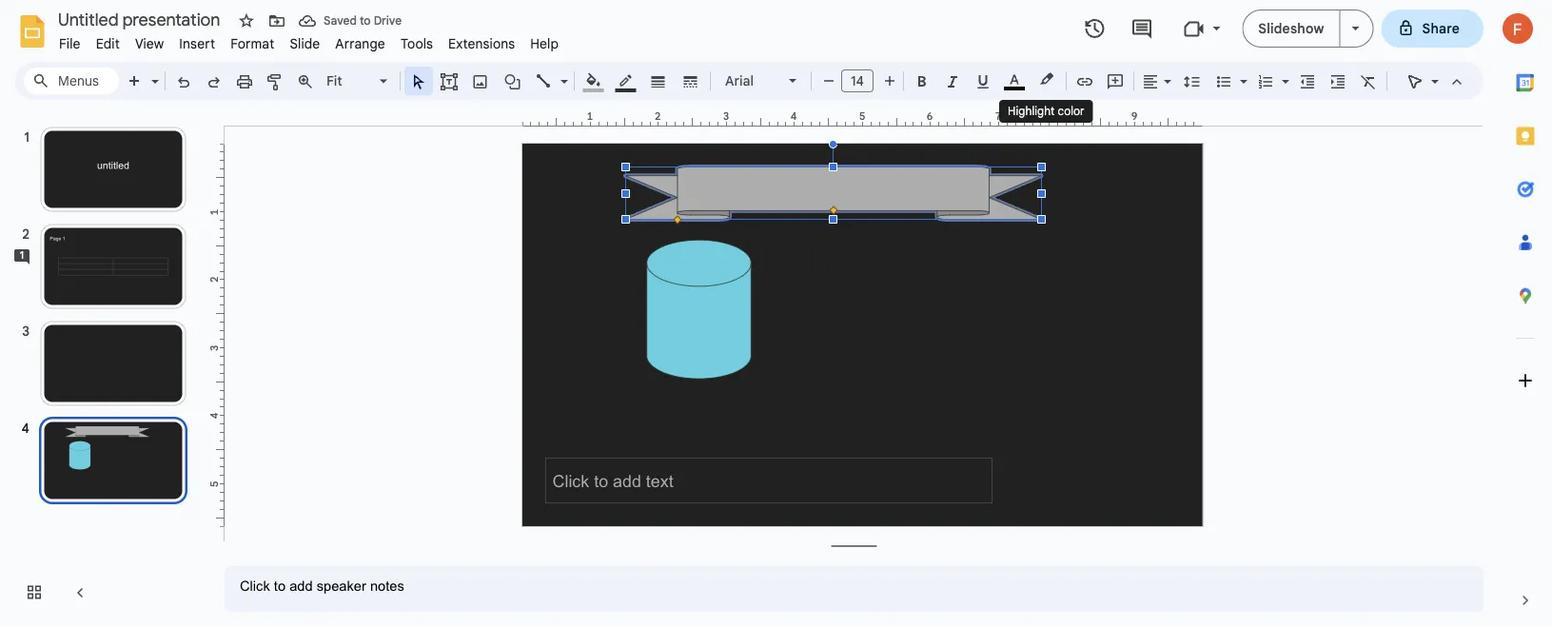 Task type: locate. For each thing, give the bounding box(es) containing it.
border color: dark 2 #303030, close to dark gray 30 image
[[615, 68, 637, 92]]

saved
[[324, 14, 357, 28]]

saved to drive button
[[294, 8, 407, 34]]

tab list
[[1499, 56, 1553, 574]]

Font size text field
[[842, 69, 873, 92]]

extensions menu item
[[441, 32, 523, 55]]

edit
[[96, 35, 120, 52]]

share button
[[1382, 10, 1484, 48]]

tab list inside menu bar banner
[[1499, 56, 1553, 574]]

menu bar
[[51, 25, 567, 56]]

view
[[135, 35, 164, 52]]

border dash option
[[680, 68, 702, 94]]

line & paragraph spacing image
[[1182, 68, 1204, 94]]

arrange menu item
[[328, 32, 393, 55]]

highlight color image
[[1037, 68, 1058, 90]]

tools menu item
[[393, 32, 441, 55]]

navigation
[[0, 108, 209, 627]]

application
[[0, 0, 1553, 627]]

insert menu item
[[172, 32, 223, 55]]

edit menu item
[[88, 32, 127, 55]]

menu bar containing file
[[51, 25, 567, 56]]

help
[[530, 35, 559, 52]]

slide
[[290, 35, 320, 52]]

file
[[59, 35, 81, 52]]

file menu item
[[51, 32, 88, 55]]

mode and view toolbar
[[1400, 62, 1473, 100]]

Zoom field
[[321, 68, 396, 95]]

saved to drive
[[324, 14, 402, 28]]

shape image
[[502, 68, 524, 94]]

border weight option
[[648, 68, 670, 94]]

text color image
[[1004, 68, 1025, 90]]

format
[[231, 35, 275, 52]]

fill color: light 2 #adadad, close to dark gray 1 image
[[583, 68, 605, 92]]

presentation options image
[[1352, 27, 1360, 30]]

Star checkbox
[[233, 8, 260, 34]]

format menu item
[[223, 32, 282, 55]]



Task type: vqa. For each thing, say whether or not it's contained in the screenshot.
Skip slide s ELEMENT
no



Task type: describe. For each thing, give the bounding box(es) containing it.
slide menu item
[[282, 32, 328, 55]]

insert
[[179, 35, 215, 52]]

Zoom text field
[[324, 68, 377, 94]]

arial
[[725, 72, 754, 89]]

menu bar banner
[[0, 0, 1553, 627]]

Font size field
[[842, 69, 882, 97]]

new slide with layout image
[[147, 69, 159, 75]]

help menu item
[[523, 32, 567, 55]]

font list. arial selected. option
[[725, 68, 778, 94]]

Rename text field
[[51, 8, 231, 30]]

view menu item
[[127, 32, 172, 55]]

arrange
[[335, 35, 385, 52]]

drive
[[374, 14, 402, 28]]

menu bar inside menu bar banner
[[51, 25, 567, 56]]

share
[[1423, 20, 1460, 37]]

main toolbar
[[118, 0, 1421, 394]]

extensions
[[448, 35, 515, 52]]

application containing slideshow
[[0, 0, 1553, 627]]

slideshow button
[[1243, 10, 1341, 48]]

to
[[360, 14, 371, 28]]

Menus field
[[24, 68, 119, 94]]

slideshow
[[1259, 20, 1325, 37]]

tools
[[401, 35, 433, 52]]

navigation inside application
[[0, 108, 209, 627]]

insert image image
[[470, 68, 492, 94]]



